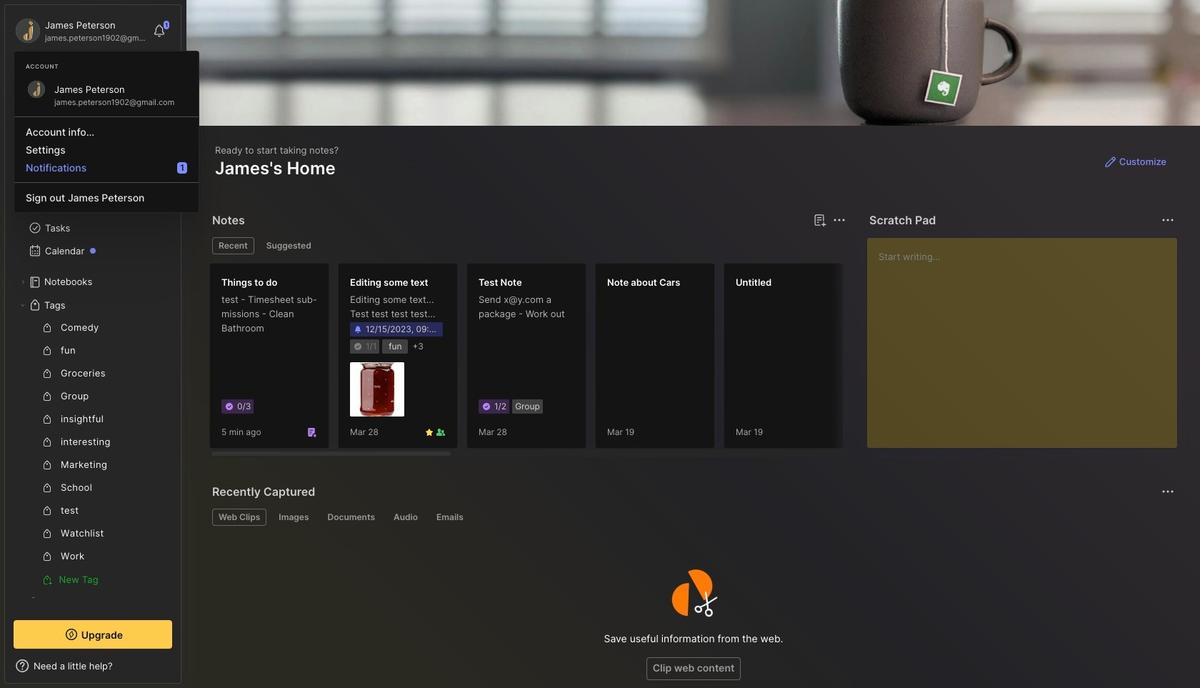 Task type: vqa. For each thing, say whether or not it's contained in the screenshot.
Search text box
yes



Task type: locate. For each thing, give the bounding box(es) containing it.
0 vertical spatial more actions image
[[831, 212, 848, 229]]

more actions image
[[1160, 212, 1177, 229]]

tab
[[212, 237, 254, 254], [260, 237, 318, 254], [212, 509, 267, 526], [273, 509, 316, 526], [321, 509, 382, 526], [387, 509, 424, 526], [430, 509, 470, 526]]

0 vertical spatial tab list
[[212, 237, 844, 254]]

thumbnail image
[[350, 362, 404, 417]]

1 tab list from the top
[[212, 237, 844, 254]]

tree inside main "element"
[[5, 139, 181, 645]]

Search text field
[[39, 73, 159, 86]]

None search field
[[39, 71, 159, 88]]

tab list
[[212, 237, 844, 254], [212, 509, 1173, 526]]

Start writing… text field
[[879, 238, 1177, 437]]

More actions field
[[830, 210, 850, 230], [1158, 210, 1178, 230], [1158, 482, 1178, 502]]

main element
[[0, 0, 186, 688]]

1 vertical spatial more actions image
[[1160, 483, 1177, 500]]

group
[[14, 317, 164, 591]]

row group
[[209, 263, 1201, 457]]

more actions image
[[831, 212, 848, 229], [1160, 483, 1177, 500]]

0 horizontal spatial more actions image
[[831, 212, 848, 229]]

1 vertical spatial tab list
[[212, 509, 1173, 526]]

tree
[[5, 139, 181, 645]]

WHAT'S NEW field
[[5, 655, 181, 677]]



Task type: describe. For each thing, give the bounding box(es) containing it.
group inside tree
[[14, 317, 164, 591]]

dropdown list menu
[[14, 111, 199, 207]]

Account field
[[14, 16, 146, 45]]

2 tab list from the top
[[212, 509, 1173, 526]]

expand tags image
[[19, 301, 27, 309]]

expand notebooks image
[[19, 278, 27, 287]]

1 horizontal spatial more actions image
[[1160, 483, 1177, 500]]

click to collapse image
[[180, 662, 191, 679]]

none search field inside main "element"
[[39, 71, 159, 88]]



